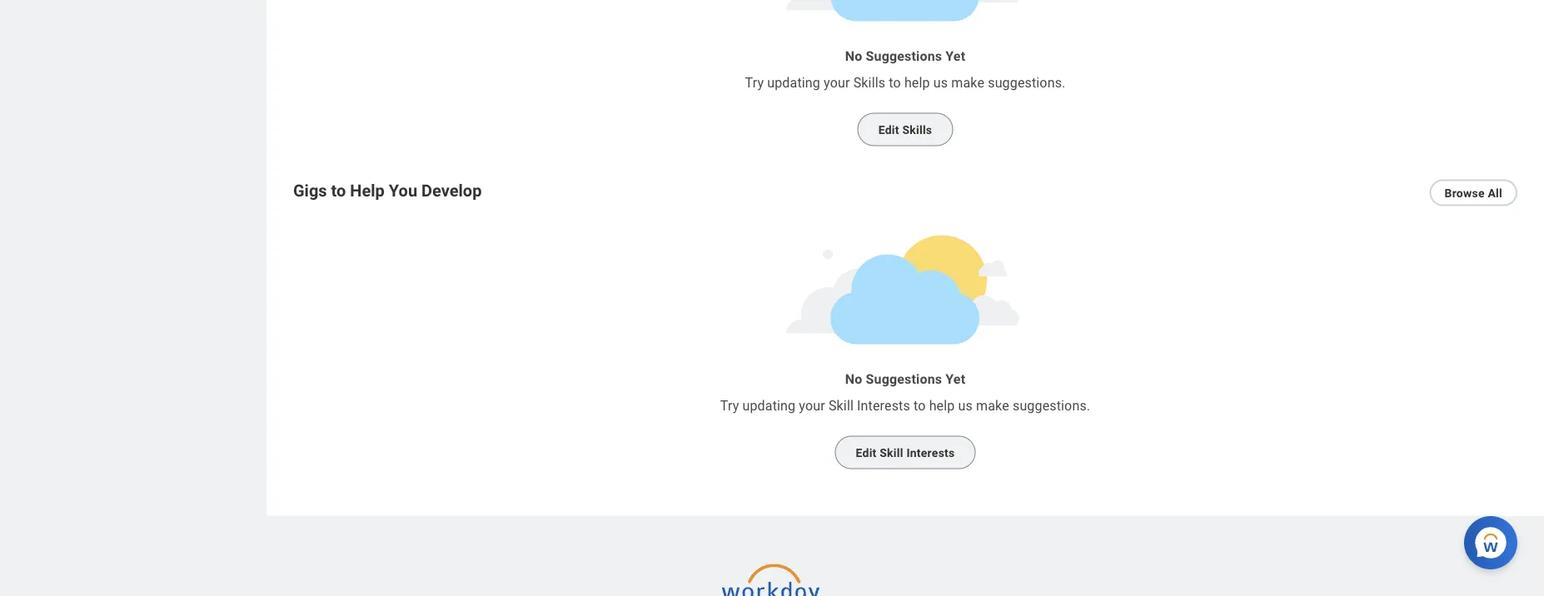 Task type: locate. For each thing, give the bounding box(es) containing it.
no suggestions yet for to
[[845, 49, 965, 65]]

0 horizontal spatial try
[[720, 399, 739, 415]]

help up edit skills
[[904, 75, 930, 91]]

edit
[[878, 123, 899, 137], [856, 446, 877, 460]]

skills down try updating your skills to help us make suggestions.
[[902, 123, 932, 137]]

0 vertical spatial no
[[845, 49, 862, 65]]

1 vertical spatial your
[[799, 399, 825, 415]]

1 no suggestions yet from the top
[[845, 49, 965, 65]]

1 vertical spatial edit
[[856, 446, 877, 460]]

interests down try updating your skill interests to help us make suggestions.
[[906, 446, 955, 460]]

us up edit skill interests button in the bottom right of the page
[[958, 399, 973, 415]]

0 horizontal spatial us
[[933, 75, 948, 91]]

gigs
[[293, 182, 327, 201]]

0 vertical spatial edit
[[878, 123, 899, 137]]

help
[[904, 75, 930, 91], [929, 399, 955, 415]]

edit for to
[[878, 123, 899, 137]]

1 vertical spatial suggestions
[[866, 372, 942, 388]]

updating
[[767, 75, 820, 91], [742, 399, 796, 415]]

1 vertical spatial no suggestions yet
[[845, 372, 965, 388]]

us up edit skills button
[[933, 75, 948, 91]]

edit inside button
[[856, 446, 877, 460]]

edit inside button
[[878, 123, 899, 137]]

browse
[[1445, 186, 1485, 200]]

0 horizontal spatial skills
[[853, 75, 885, 91]]

suggestions up try updating your skill interests to help us make suggestions.
[[866, 372, 942, 388]]

1 horizontal spatial us
[[958, 399, 973, 415]]

0 horizontal spatial to
[[331, 182, 346, 201]]

interests
[[857, 399, 910, 415], [906, 446, 955, 460]]

you
[[389, 182, 417, 201]]

try for try updating your skills to help us make suggestions.
[[745, 75, 764, 91]]

0 vertical spatial no suggestions yet
[[845, 49, 965, 65]]

1 no from the top
[[845, 49, 862, 65]]

edit down try updating your skill interests to help us make suggestions.
[[856, 446, 877, 460]]

suggestions
[[866, 49, 942, 65], [866, 372, 942, 388]]

no up try updating your skill interests to help us make suggestions.
[[845, 372, 862, 388]]

1 vertical spatial no
[[845, 372, 862, 388]]

0 vertical spatial yet
[[946, 49, 965, 65]]

0 horizontal spatial edit
[[856, 446, 877, 460]]

region
[[0, 0, 267, 517]]

1 vertical spatial us
[[958, 399, 973, 415]]

to up 'edit skill interests'
[[914, 399, 926, 415]]

0 vertical spatial suggestions
[[866, 49, 942, 65]]

skill up edit skill interests button in the bottom right of the page
[[829, 399, 854, 415]]

yet
[[946, 49, 965, 65], [946, 372, 965, 388]]

1 horizontal spatial skills
[[902, 123, 932, 137]]

0 vertical spatial your
[[824, 75, 850, 91]]

1 horizontal spatial try
[[745, 75, 764, 91]]

1 horizontal spatial skill
[[880, 446, 903, 460]]

yet up try updating your skill interests to help us make suggestions.
[[946, 372, 965, 388]]

interests up 'edit skill interests'
[[857, 399, 910, 415]]

us
[[933, 75, 948, 91], [958, 399, 973, 415]]

1 vertical spatial interests
[[906, 446, 955, 460]]

edit down try updating your skills to help us make suggestions.
[[878, 123, 899, 137]]

to
[[889, 75, 901, 91], [331, 182, 346, 201], [914, 399, 926, 415]]

to up edit skills
[[889, 75, 901, 91]]

yet up try updating your skills to help us make suggestions.
[[946, 49, 965, 65]]

edit skill interests button
[[835, 437, 976, 470]]

2 no from the top
[[845, 372, 862, 388]]

suggestions up try updating your skills to help us make suggestions.
[[866, 49, 942, 65]]

your
[[824, 75, 850, 91], [799, 399, 825, 415]]

skills up edit skills
[[853, 75, 885, 91]]

no suggestions yet
[[845, 49, 965, 65], [845, 372, 965, 388]]

0 vertical spatial skills
[[853, 75, 885, 91]]

develop
[[421, 182, 482, 201]]

try
[[745, 75, 764, 91], [720, 399, 739, 415]]

1 vertical spatial yet
[[946, 372, 965, 388]]

make
[[951, 75, 985, 91], [976, 399, 1009, 415]]

suggestions.
[[988, 75, 1066, 91], [1013, 399, 1090, 415]]

no
[[845, 49, 862, 65], [845, 372, 862, 388]]

skill
[[829, 399, 854, 415], [880, 446, 903, 460]]

1 vertical spatial skill
[[880, 446, 903, 460]]

1 horizontal spatial edit
[[878, 123, 899, 137]]

1 suggestions from the top
[[866, 49, 942, 65]]

updating for try updating your skill interests to help us make suggestions.
[[742, 399, 796, 415]]

2 suggestions from the top
[[866, 372, 942, 388]]

no suggestions yet for interests
[[845, 372, 965, 388]]

2 vertical spatial to
[[914, 399, 926, 415]]

logo image
[[722, 557, 822, 596]]

1 vertical spatial updating
[[742, 399, 796, 415]]

no suggestions yet up try updating your skill interests to help us make suggestions.
[[845, 372, 965, 388]]

1 vertical spatial skills
[[902, 123, 932, 137]]

0 vertical spatial updating
[[767, 75, 820, 91]]

skill down try updating your skill interests to help us make suggestions.
[[880, 446, 903, 460]]

2 no suggestions yet from the top
[[845, 372, 965, 388]]

try for try updating your skill interests to help us make suggestions.
[[720, 399, 739, 415]]

1 horizontal spatial to
[[889, 75, 901, 91]]

2 yet from the top
[[946, 372, 965, 388]]

0 horizontal spatial skill
[[829, 399, 854, 415]]

skills
[[853, 75, 885, 91], [902, 123, 932, 137]]

your for skills
[[824, 75, 850, 91]]

yet for make
[[946, 49, 965, 65]]

no suggestions yet up try updating your skills to help us make suggestions.
[[845, 49, 965, 65]]

no up try updating your skills to help us make suggestions.
[[845, 49, 862, 65]]

to right gigs
[[331, 182, 346, 201]]

0 vertical spatial make
[[951, 75, 985, 91]]

help up 'edit skill interests'
[[929, 399, 955, 415]]

no for skill
[[845, 372, 862, 388]]

0 vertical spatial try
[[745, 75, 764, 91]]

1 yet from the top
[[946, 49, 965, 65]]

1 vertical spatial try
[[720, 399, 739, 415]]

0 vertical spatial to
[[889, 75, 901, 91]]



Task type: describe. For each thing, give the bounding box(es) containing it.
0 vertical spatial us
[[933, 75, 948, 91]]

try updating your skills to help us make suggestions.
[[745, 75, 1066, 91]]

1 vertical spatial to
[[331, 182, 346, 201]]

0 vertical spatial skill
[[829, 399, 854, 415]]

edit skill interests
[[856, 446, 955, 460]]

browse all link
[[1430, 180, 1517, 207]]

edit skills
[[878, 123, 932, 137]]

your for skill
[[799, 399, 825, 415]]

2 horizontal spatial to
[[914, 399, 926, 415]]

no for skills
[[845, 49, 862, 65]]

all
[[1488, 186, 1502, 200]]

skill inside button
[[880, 446, 903, 460]]

edit for interests
[[856, 446, 877, 460]]

suggestions for interests
[[866, 372, 942, 388]]

interests inside edit skill interests button
[[906, 446, 955, 460]]

try updating your skill interests to help us make suggestions.
[[720, 399, 1090, 415]]

0 vertical spatial suggestions.
[[988, 75, 1066, 91]]

0 vertical spatial help
[[904, 75, 930, 91]]

updating for try updating your skills to help us make suggestions.
[[767, 75, 820, 91]]

browse all
[[1445, 186, 1502, 200]]

1 vertical spatial make
[[976, 399, 1009, 415]]

skills inside button
[[902, 123, 932, 137]]

1 vertical spatial help
[[929, 399, 955, 415]]

edit skills button
[[858, 113, 953, 147]]

yet for us
[[946, 372, 965, 388]]

0 vertical spatial interests
[[857, 399, 910, 415]]

1 vertical spatial suggestions.
[[1013, 399, 1090, 415]]

gigs to help you develop
[[293, 182, 482, 201]]

suggestions for to
[[866, 49, 942, 65]]

help
[[350, 182, 385, 201]]



Task type: vqa. For each thing, say whether or not it's contained in the screenshot.
second cell from the right
no



